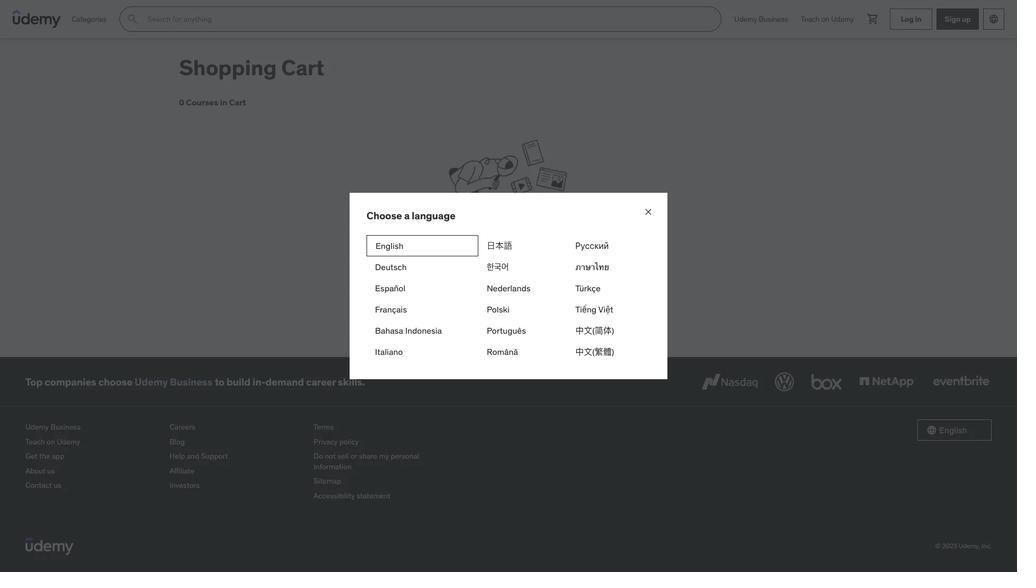 Task type: locate. For each thing, give the bounding box(es) containing it.
volkswagen image
[[773, 370, 796, 394]]

русский
[[575, 240, 609, 251]]

0 horizontal spatial a
[[404, 209, 410, 222]]

is
[[449, 233, 455, 244]]

1 horizontal spatial english
[[939, 425, 967, 436]]

inc.
[[982, 542, 992, 550]]

companies
[[45, 376, 96, 388]]

français link
[[367, 299, 478, 320]]

blog link
[[170, 434, 305, 449]]

1 horizontal spatial business
[[170, 376, 213, 388]]

shopping
[[179, 54, 277, 81]]

shopping
[[506, 233, 542, 244], [501, 264, 538, 275]]

teach inside udemy business teach on udemy get the app about us contact us
[[25, 437, 45, 446]]

choose
[[367, 209, 402, 222]]

terms privacy policy do not sell or share my personal information sitemap accessibility statement
[[314, 422, 419, 500]]

privacy
[[314, 437, 338, 446]]

log in
[[901, 14, 922, 24]]

english link
[[367, 235, 478, 256]]

0 vertical spatial a
[[404, 209, 410, 222]]

0 vertical spatial us
[[47, 466, 55, 475]]

2 horizontal spatial business
[[759, 14, 788, 24]]

2 vertical spatial business
[[51, 422, 81, 432]]

keep down 日本語
[[479, 264, 499, 275]]

polski
[[487, 304, 510, 315]]

1 horizontal spatial on
[[821, 14, 830, 24]]

about us link
[[25, 464, 161, 478]]

1 horizontal spatial teach
[[801, 14, 820, 24]]

1 horizontal spatial to
[[544, 233, 551, 244]]

keep shopping
[[479, 264, 538, 275]]

0 horizontal spatial to
[[215, 376, 224, 388]]

cart
[[281, 54, 324, 81], [229, 97, 246, 108]]

1 vertical spatial shopping
[[501, 264, 538, 275]]

app
[[52, 451, 64, 461]]

box image
[[809, 370, 844, 394]]

in right courses
[[220, 97, 227, 108]]

bahasa indonesia
[[375, 325, 442, 336]]

0 vertical spatial udemy image
[[13, 10, 61, 28]]

0 vertical spatial teach
[[801, 14, 820, 24]]

0 vertical spatial on
[[821, 14, 830, 24]]

shopping up 'nederlands' link
[[501, 264, 538, 275]]

in right log
[[915, 14, 922, 24]]

shopping cart
[[179, 54, 324, 81]]

us right about
[[47, 466, 55, 475]]

get the app link
[[25, 449, 161, 464]]

in
[[915, 14, 922, 24], [220, 97, 227, 108]]

中文(简体) link
[[567, 320, 651, 341]]

accessibility
[[314, 491, 355, 500]]

udemy business link
[[728, 6, 794, 32], [135, 376, 213, 388], [25, 420, 161, 434]]

shopping up 한국어 link
[[506, 233, 542, 244]]

business inside udemy business teach on udemy get the app about us contact us
[[51, 422, 81, 432]]

日本語
[[487, 240, 512, 251]]

0 vertical spatial business
[[759, 14, 788, 24]]

business for udemy business
[[759, 14, 788, 24]]

0 vertical spatial english
[[376, 240, 404, 251]]

udemy inside "udemy business" link
[[734, 14, 757, 24]]

on
[[821, 14, 830, 24], [47, 437, 55, 446]]

ภาษาไทย
[[575, 261, 609, 272]]

english inside button
[[939, 425, 967, 436]]

in inside "link"
[[915, 14, 922, 24]]

help and support link
[[170, 449, 305, 464]]

us right contact
[[54, 481, 61, 490]]

1 horizontal spatial in
[[915, 14, 922, 24]]

eventbrite image
[[931, 370, 992, 394]]

0 courses in cart
[[179, 97, 246, 108]]

teach up get
[[25, 437, 45, 446]]

1 vertical spatial teach
[[25, 437, 45, 446]]

do
[[314, 451, 323, 461]]

0 horizontal spatial business
[[51, 422, 81, 432]]

on inside teach on udemy link
[[821, 14, 830, 24]]

1 vertical spatial english
[[939, 425, 967, 436]]

a
[[404, 209, 410, 222], [570, 233, 574, 244]]

teach right udemy business at the top of the page
[[801, 14, 820, 24]]

0 vertical spatial cart
[[281, 54, 324, 81]]

italiano
[[375, 346, 403, 357]]

0 horizontal spatial in
[[220, 97, 227, 108]]

việt
[[598, 304, 613, 315]]

english up deutsch
[[376, 240, 404, 251]]

1 horizontal spatial teach on udemy link
[[794, 6, 860, 32]]

español link
[[367, 278, 478, 299]]

tiếng
[[575, 304, 597, 315]]

türkçe
[[575, 283, 601, 293]]

or
[[351, 451, 357, 461]]

support
[[201, 451, 228, 461]]

nederlands link
[[478, 278, 567, 299]]

1 vertical spatial on
[[47, 437, 55, 446]]

sitemap
[[314, 476, 341, 486]]

log in link
[[890, 8, 932, 30]]

1 vertical spatial business
[[170, 376, 213, 388]]

keep
[[485, 233, 504, 244], [479, 264, 499, 275]]

careers
[[170, 422, 195, 432]]

personal
[[391, 451, 419, 461]]

keep right empty.
[[485, 233, 504, 244]]

and
[[187, 451, 199, 461]]

1 vertical spatial to
[[215, 376, 224, 388]]

1 vertical spatial us
[[54, 481, 61, 490]]

1 vertical spatial a
[[570, 233, 574, 244]]

1 vertical spatial udemy business link
[[135, 376, 213, 388]]

small image
[[927, 425, 937, 436]]

1 vertical spatial keep
[[479, 264, 499, 275]]

2023
[[942, 542, 957, 550]]

log
[[901, 14, 914, 24]]

affiliate link
[[170, 464, 305, 478]]

a right find
[[570, 233, 574, 244]]

polski link
[[478, 299, 567, 320]]

to left find
[[544, 233, 551, 244]]

1 vertical spatial teach on udemy link
[[25, 434, 161, 449]]

business
[[759, 14, 788, 24], [170, 376, 213, 388], [51, 422, 81, 432]]

career
[[306, 376, 336, 388]]

1 vertical spatial cart
[[229, 97, 246, 108]]

日本語 link
[[478, 235, 567, 256]]

choose
[[98, 376, 132, 388]]

a right choose
[[404, 209, 410, 222]]

bahasa indonesia link
[[367, 320, 478, 341]]

to
[[544, 233, 551, 244], [215, 376, 224, 388]]

udemy image
[[13, 10, 61, 28], [25, 537, 74, 555]]

cart
[[432, 233, 447, 244]]

language
[[412, 209, 456, 222]]

0 horizontal spatial on
[[47, 437, 55, 446]]

help
[[170, 451, 185, 461]]

shopping inside "link"
[[501, 264, 538, 275]]

0 vertical spatial udemy business link
[[728, 6, 794, 32]]

0 horizontal spatial teach
[[25, 437, 45, 446]]

0 vertical spatial in
[[915, 14, 922, 24]]

to left build at the left bottom
[[215, 376, 224, 388]]

sign
[[945, 14, 961, 24]]

nasdaq image
[[699, 370, 760, 394]]

demand
[[265, 376, 304, 388]]

udemy business teach on udemy get the app about us contact us
[[25, 422, 81, 490]]

english right small image
[[939, 425, 967, 436]]

us
[[47, 466, 55, 475], [54, 481, 61, 490]]

teach on udemy link
[[794, 6, 860, 32], [25, 434, 161, 449]]

0 horizontal spatial cart
[[229, 97, 246, 108]]

your
[[413, 233, 430, 244]]

0 horizontal spatial english
[[376, 240, 404, 251]]

english
[[376, 240, 404, 251], [939, 425, 967, 436]]

©
[[935, 542, 941, 550]]



Task type: vqa. For each thing, say whether or not it's contained in the screenshot.
Teach inside Udemy Business Teach on Udemy Get the app About us Contact us
yes



Task type: describe. For each thing, give the bounding box(es) containing it.
русский link
[[567, 235, 651, 256]]

deutsch
[[375, 261, 407, 272]]

0 vertical spatial keep
[[485, 233, 504, 244]]

top
[[25, 376, 42, 388]]

tiếng việt link
[[567, 299, 651, 320]]

0 vertical spatial teach on udemy link
[[794, 6, 860, 32]]

1 horizontal spatial cart
[[281, 54, 324, 81]]

empty.
[[457, 233, 483, 244]]

privacy policy link
[[314, 434, 449, 449]]

keep inside "link"
[[479, 264, 499, 275]]

deutsch link
[[367, 256, 478, 278]]

about
[[25, 466, 45, 475]]

italiano link
[[367, 341, 478, 362]]

skills.
[[338, 376, 365, 388]]

do not sell or share my personal information button
[[314, 449, 449, 474]]

bahasa
[[375, 325, 403, 336]]

on inside udemy business teach on udemy get the app about us contact us
[[47, 437, 55, 446]]

the
[[39, 451, 50, 461]]

0 horizontal spatial teach on udemy link
[[25, 434, 161, 449]]

careers link
[[170, 420, 305, 434]]

한국어 link
[[478, 256, 567, 278]]

accessibility statement link
[[314, 489, 449, 503]]

not
[[325, 451, 336, 461]]

türkçe link
[[567, 278, 651, 299]]

close modal image
[[643, 207, 654, 217]]

contact
[[25, 481, 52, 490]]

get
[[25, 451, 38, 461]]

information
[[314, 462, 352, 471]]

in-
[[253, 376, 265, 388]]

business for udemy business teach on udemy get the app about us contact us
[[51, 422, 81, 432]]

a inside dialog
[[404, 209, 410, 222]]

sign up link
[[937, 8, 979, 30]]

© 2023 udemy, inc.
[[935, 542, 992, 550]]

udemy,
[[959, 542, 980, 550]]

indonesia
[[405, 325, 442, 336]]

한국어
[[487, 261, 509, 272]]

choose a language image
[[989, 14, 999, 24]]

2 vertical spatial udemy business link
[[25, 420, 161, 434]]

română
[[487, 346, 518, 357]]

english button
[[918, 420, 992, 441]]

policy
[[339, 437, 359, 446]]

keep shopping link
[[473, 257, 545, 283]]

nederlands
[[487, 283, 531, 293]]

tiếng việt
[[575, 304, 613, 315]]

investors link
[[170, 478, 305, 493]]

sitemap link
[[314, 474, 449, 489]]

investors
[[170, 481, 200, 490]]

中文(繁體)
[[575, 346, 614, 357]]

choose a language
[[367, 209, 456, 222]]

your cart is empty. keep shopping to find a course!
[[413, 233, 604, 244]]

course!
[[576, 233, 604, 244]]

0 vertical spatial to
[[544, 233, 551, 244]]

terms
[[314, 422, 334, 432]]

中文(简体)
[[575, 325, 614, 336]]

1 horizontal spatial a
[[570, 233, 574, 244]]

netapp image
[[857, 370, 918, 394]]

statement
[[357, 491, 391, 500]]

1 vertical spatial in
[[220, 97, 227, 108]]

português link
[[478, 320, 567, 341]]

1 vertical spatial udemy image
[[25, 537, 74, 555]]

sell
[[338, 451, 349, 461]]

blog
[[170, 437, 185, 446]]

careers blog help and support affiliate investors
[[170, 422, 228, 490]]

find
[[553, 233, 568, 244]]

teach on udemy
[[801, 14, 854, 24]]

français
[[375, 304, 407, 315]]

sign up
[[945, 14, 971, 24]]

0 vertical spatial shopping
[[506, 233, 542, 244]]

ภาษาไทย link
[[567, 256, 651, 278]]

contact us link
[[25, 478, 161, 493]]

courses
[[186, 97, 218, 108]]

español
[[375, 283, 406, 293]]

choose a language dialog
[[350, 193, 668, 379]]

up
[[962, 14, 971, 24]]

terms link
[[314, 420, 449, 434]]

submit search image
[[126, 13, 139, 25]]

english inside choose a language dialog
[[376, 240, 404, 251]]

português
[[487, 325, 526, 336]]

udemy business
[[734, 14, 788, 24]]



